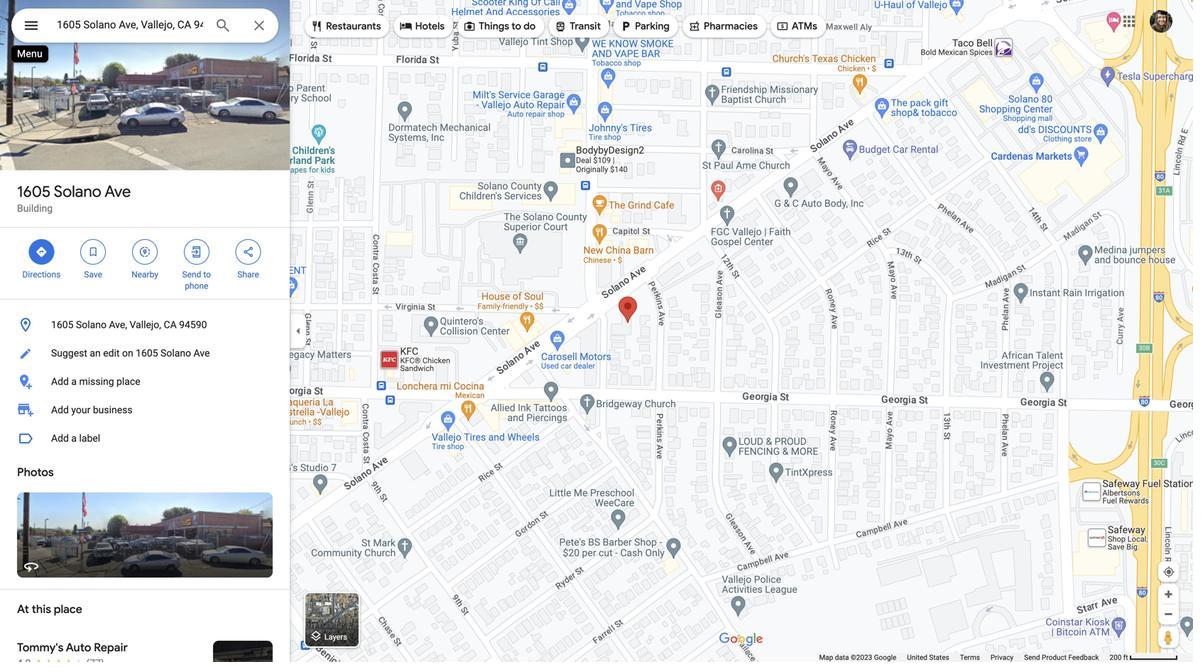 Task type: locate. For each thing, give the bounding box(es) containing it.
actions for 1605 solano ave region
[[0, 228, 290, 299]]

1605
[[17, 182, 51, 202], [51, 319, 74, 331], [136, 348, 158, 360]]

add down suggest
[[51, 376, 69, 388]]

send inside button
[[1025, 654, 1041, 663]]

tommy's
[[17, 641, 64, 656]]

add for add a label
[[51, 433, 69, 445]]

a left label
[[71, 433, 77, 445]]

atms
[[792, 20, 818, 33]]

nearby
[[132, 270, 158, 280]]

0 vertical spatial to
[[512, 20, 522, 33]]

to inside  things to do
[[512, 20, 522, 33]]

2 a from the top
[[71, 433, 77, 445]]

zoom out image
[[1164, 610, 1175, 620]]

1 horizontal spatial place
[[117, 376, 140, 388]]

solano
[[54, 182, 101, 202], [76, 319, 107, 331], [161, 348, 191, 360]]

0 vertical spatial a
[[71, 376, 77, 388]]

phone
[[185, 281, 208, 291]]


[[139, 244, 151, 260]]

1 horizontal spatial 1605
[[51, 319, 74, 331]]

a
[[71, 376, 77, 388], [71, 433, 77, 445]]

tommy's auto repair link
[[0, 630, 290, 663]]

zoom in image
[[1164, 590, 1175, 600]]

1 vertical spatial ave
[[194, 348, 210, 360]]

1 vertical spatial a
[[71, 433, 77, 445]]

add for add a missing place
[[51, 376, 69, 388]]

privacy button
[[991, 654, 1014, 663]]

solano for ave
[[54, 182, 101, 202]]

1 horizontal spatial to
[[512, 20, 522, 33]]

0 vertical spatial place
[[117, 376, 140, 388]]


[[23, 15, 40, 36]]

 parking
[[620, 18, 670, 34]]

restaurants
[[326, 20, 381, 33]]

a for missing
[[71, 376, 77, 388]]

edit
[[103, 348, 120, 360]]

1605 up suggest
[[51, 319, 74, 331]]

send inside send to phone
[[182, 270, 201, 280]]

solano inside 1605 solano ave building
[[54, 182, 101, 202]]

2 horizontal spatial 1605
[[136, 348, 158, 360]]

 restaurants
[[311, 18, 381, 34]]

1605 for ave
[[17, 182, 51, 202]]

1 vertical spatial add
[[51, 405, 69, 416]]

footer containing map data ©2023 google
[[820, 654, 1110, 663]]

suggest an edit on 1605 solano ave
[[51, 348, 210, 360]]

at this place
[[17, 603, 82, 618]]

2 vertical spatial solano
[[161, 348, 191, 360]]

200 ft
[[1110, 654, 1129, 663]]

suggest an edit on 1605 solano ave button
[[0, 340, 290, 368]]

solano up 
[[54, 182, 101, 202]]

1 add from the top
[[51, 376, 69, 388]]


[[463, 18, 476, 34]]


[[242, 244, 255, 260]]

ave
[[105, 182, 131, 202], [194, 348, 210, 360]]

1 vertical spatial solano
[[76, 319, 107, 331]]

united states
[[908, 654, 950, 663]]

 button
[[11, 9, 51, 45]]

1 vertical spatial place
[[54, 603, 82, 618]]

1605 inside button
[[51, 319, 74, 331]]

1605 solano ave building
[[17, 182, 131, 215]]

your
[[71, 405, 90, 416]]

0 vertical spatial 1605
[[17, 182, 51, 202]]

send
[[182, 270, 201, 280], [1025, 654, 1041, 663]]

1605 right on
[[136, 348, 158, 360]]

product
[[1042, 654, 1067, 663]]

2 vertical spatial 1605
[[136, 348, 158, 360]]

 transit
[[554, 18, 601, 34]]

 search field
[[11, 9, 279, 45]]

0 vertical spatial add
[[51, 376, 69, 388]]

1 horizontal spatial ave
[[194, 348, 210, 360]]

place
[[117, 376, 140, 388], [54, 603, 82, 618]]

photos
[[17, 466, 54, 480]]


[[689, 18, 701, 34]]

0 horizontal spatial to
[[204, 270, 211, 280]]

add left the your
[[51, 405, 69, 416]]

1605 solano ave main content
[[0, 0, 290, 663]]

1 vertical spatial send
[[1025, 654, 1041, 663]]

to left the do at the top
[[512, 20, 522, 33]]

place right this at the left bottom of the page
[[54, 603, 82, 618]]

1605 inside button
[[136, 348, 158, 360]]

1 horizontal spatial send
[[1025, 654, 1041, 663]]

solano down ca in the top of the page
[[161, 348, 191, 360]]

0 horizontal spatial send
[[182, 270, 201, 280]]

show your location image
[[1163, 566, 1176, 579]]


[[190, 244, 203, 260]]

footer
[[820, 654, 1110, 663]]

1605 inside 1605 solano ave building
[[17, 182, 51, 202]]

200 ft button
[[1110, 654, 1179, 663]]

0 vertical spatial send
[[182, 270, 201, 280]]

1605 for ave,
[[51, 319, 74, 331]]

send product feedback
[[1025, 654, 1100, 663]]

None field
[[57, 16, 203, 33]]

footer inside google maps element
[[820, 654, 1110, 663]]

1 a from the top
[[71, 376, 77, 388]]

a left "missing"
[[71, 376, 77, 388]]

layers
[[325, 633, 347, 642]]

show street view coverage image
[[1159, 627, 1180, 649]]

1 vertical spatial 1605
[[51, 319, 74, 331]]

add a missing place button
[[0, 368, 290, 397]]

things
[[479, 20, 510, 33]]


[[87, 244, 100, 260]]

united
[[908, 654, 928, 663]]

add left label
[[51, 433, 69, 445]]

0 horizontal spatial ave
[[105, 182, 131, 202]]

1 vertical spatial to
[[204, 270, 211, 280]]

collapse side panel image
[[291, 324, 306, 339]]

0 horizontal spatial place
[[54, 603, 82, 618]]

1605 up building
[[17, 182, 51, 202]]

place down on
[[117, 376, 140, 388]]

0 vertical spatial solano
[[54, 182, 101, 202]]

send left product
[[1025, 654, 1041, 663]]

2 add from the top
[[51, 405, 69, 416]]

3 add from the top
[[51, 433, 69, 445]]

0 vertical spatial ave
[[105, 182, 131, 202]]

add
[[51, 376, 69, 388], [51, 405, 69, 416], [51, 433, 69, 445]]

solano left ave,
[[76, 319, 107, 331]]

2 vertical spatial add
[[51, 433, 69, 445]]

google
[[875, 654, 897, 663]]

map
[[820, 654, 834, 663]]

to
[[512, 20, 522, 33], [204, 270, 211, 280]]

to up phone
[[204, 270, 211, 280]]


[[554, 18, 567, 34]]

add a missing place
[[51, 376, 140, 388]]

0 horizontal spatial 1605
[[17, 182, 51, 202]]

on
[[122, 348, 133, 360]]

google maps element
[[0, 0, 1194, 663]]

tommy's auto repair
[[17, 641, 128, 656]]

send up phone
[[182, 270, 201, 280]]

solano inside 1605 solano ave, vallejo, ca 94590 button
[[76, 319, 107, 331]]

suggest
[[51, 348, 87, 360]]



Task type: vqa. For each thing, say whether or not it's contained in the screenshot.


Task type: describe. For each thing, give the bounding box(es) containing it.
send for send product feedback
[[1025, 654, 1041, 663]]

 atms
[[777, 18, 818, 34]]

terms
[[961, 654, 981, 663]]

terms button
[[961, 654, 981, 663]]

hotels
[[415, 20, 445, 33]]

label
[[79, 433, 100, 445]]

4.2 stars 77 reviews image
[[17, 657, 104, 663]]

 hotels
[[400, 18, 445, 34]]

none field inside 1605 solano ave, vallejo, ca 94590 field
[[57, 16, 203, 33]]

vallejo,
[[130, 319, 161, 331]]

directions
[[22, 270, 61, 280]]

privacy
[[991, 654, 1014, 663]]

add a label
[[51, 433, 100, 445]]

ave inside 1605 solano ave building
[[105, 182, 131, 202]]

add for add your business
[[51, 405, 69, 416]]

send to phone
[[182, 270, 211, 291]]

parking
[[635, 20, 670, 33]]

add a label button
[[0, 425, 290, 453]]

solano for ave,
[[76, 319, 107, 331]]

business
[[93, 405, 133, 416]]


[[311, 18, 323, 34]]

200
[[1110, 654, 1122, 663]]

data
[[835, 654, 850, 663]]


[[35, 244, 48, 260]]

ave,
[[109, 319, 127, 331]]

an
[[90, 348, 101, 360]]

save
[[84, 270, 102, 280]]

©2023
[[851, 654, 873, 663]]

map data ©2023 google
[[820, 654, 897, 663]]

at
[[17, 603, 29, 618]]

auto
[[66, 641, 91, 656]]

to inside send to phone
[[204, 270, 211, 280]]

states
[[930, 654, 950, 663]]

send product feedback button
[[1025, 654, 1100, 663]]

add your business link
[[0, 397, 290, 425]]

add your business
[[51, 405, 133, 416]]

ft
[[1124, 654, 1129, 663]]

united states button
[[908, 654, 950, 663]]

pharmacies
[[704, 20, 758, 33]]

1605 solano ave, vallejo, ca 94590 button
[[0, 311, 290, 340]]

missing
[[79, 376, 114, 388]]

send for send to phone
[[182, 270, 201, 280]]

feedback
[[1069, 654, 1100, 663]]

place inside button
[[117, 376, 140, 388]]

solano inside suggest an edit on 1605 solano ave button
[[161, 348, 191, 360]]

google account: giulia masi  
(giulia.masi@adept.ai) image
[[1150, 10, 1173, 33]]

a for label
[[71, 433, 77, 445]]

ave inside button
[[194, 348, 210, 360]]

building
[[17, 203, 53, 215]]


[[620, 18, 632, 34]]

94590
[[179, 319, 207, 331]]

1605 solano ave, vallejo, ca 94590
[[51, 319, 207, 331]]

ca
[[164, 319, 177, 331]]

 things to do
[[463, 18, 536, 34]]

1605 Solano Ave, Vallejo, CA 94590 field
[[11, 9, 279, 43]]

 pharmacies
[[689, 18, 758, 34]]

do
[[524, 20, 536, 33]]


[[400, 18, 413, 34]]

transit
[[570, 20, 601, 33]]


[[777, 18, 789, 34]]

this
[[32, 603, 51, 618]]

repair
[[94, 641, 128, 656]]

share
[[238, 270, 259, 280]]



